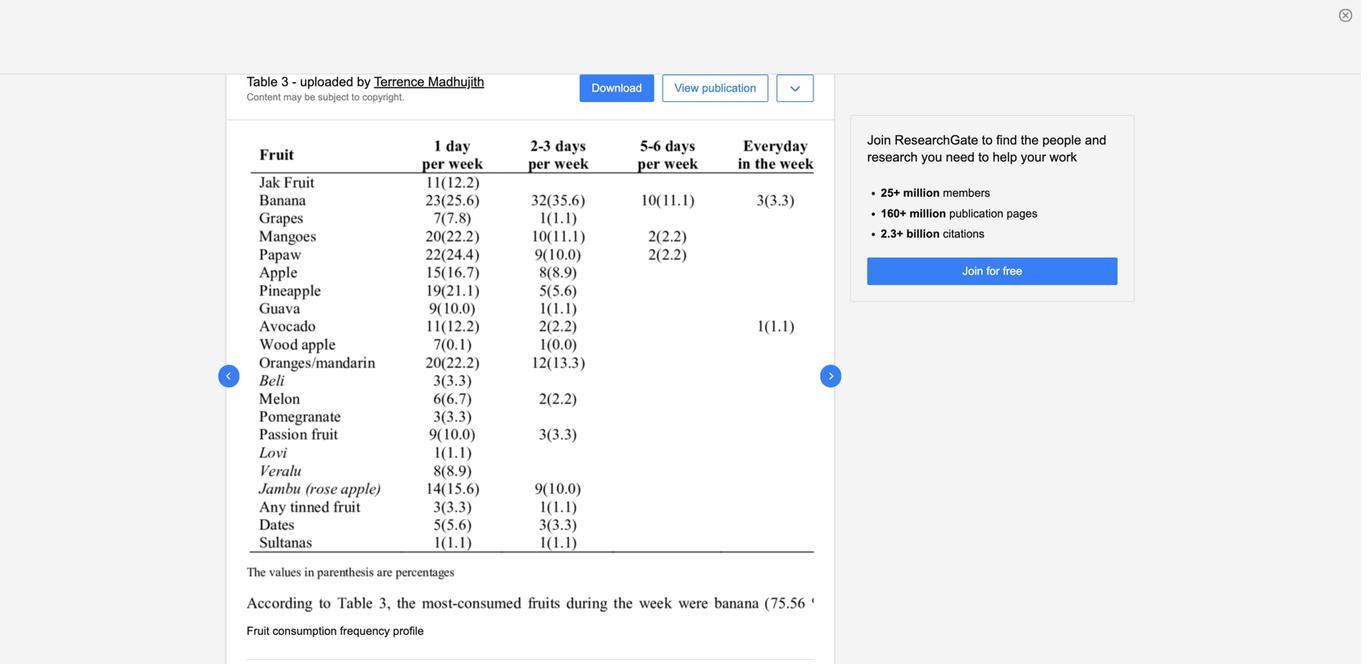 Task type: vqa. For each thing, say whether or not it's contained in the screenshot.
of
no



Task type: locate. For each thing, give the bounding box(es) containing it.
publication inside 25+ million members 160+ million publication pages 2.3+ billion citations
[[950, 207, 1004, 220]]

join for join for free
[[963, 265, 984, 278]]

join inside join researchgate to find the people and research you need to help your work
[[868, 133, 892, 148]]

1 vertical spatial join
[[963, 265, 984, 278]]

1 horizontal spatial join
[[963, 265, 984, 278]]

to down the by
[[352, 91, 360, 102]]

million right 25+
[[904, 187, 940, 199]]

citations
[[944, 228, 985, 240]]

publication down members
[[950, 207, 1004, 220]]

research
[[868, 150, 918, 164]]

content
[[247, 91, 281, 102]]

0 vertical spatial publication
[[702, 82, 757, 95]]

0 vertical spatial join
[[868, 133, 892, 148]]

million up billion
[[910, 207, 947, 220]]

0 vertical spatial to
[[352, 91, 360, 102]]

join left the for
[[963, 265, 984, 278]]

publication
[[702, 82, 757, 95], [950, 207, 1004, 220]]

to left find
[[982, 133, 993, 148]]

publication inside "view publication" link
[[702, 82, 757, 95]]

frequency
[[340, 626, 390, 638]]

free
[[1003, 265, 1023, 278]]

join inside join for free link
[[963, 265, 984, 278]]

people
[[1043, 133, 1082, 148]]

to
[[352, 91, 360, 102], [982, 133, 993, 148], [979, 150, 990, 164]]

25+ million members 160+ million publication pages 2.3+ billion citations
[[881, 187, 1038, 240]]

the
[[1021, 133, 1039, 148]]

terrence madhujith link
[[374, 75, 485, 89]]

million
[[904, 187, 940, 199], [910, 207, 947, 220]]

0 horizontal spatial join
[[868, 133, 892, 148]]

be
[[305, 91, 316, 102]]

to left help at the top right of page
[[979, 150, 990, 164]]

download
[[592, 82, 643, 95]]

join researchgate to find the people and research you need to help your work
[[868, 133, 1107, 164]]

fruit consumption frequency profile
[[247, 626, 424, 638]]

1 vertical spatial publication
[[950, 207, 1004, 220]]

join up research
[[868, 133, 892, 148]]

0 horizontal spatial publication
[[702, 82, 757, 95]]

download link
[[580, 75, 655, 102]]

subject
[[318, 91, 349, 102]]

main content
[[0, 58, 1362, 665]]

members
[[944, 187, 991, 199]]

publication right view
[[702, 82, 757, 95]]

pages
[[1007, 207, 1038, 220]]

work
[[1050, 150, 1078, 164]]

join
[[868, 133, 892, 148], [963, 265, 984, 278]]

1 vertical spatial to
[[982, 133, 993, 148]]

1 horizontal spatial publication
[[950, 207, 1004, 220]]

uploaded
[[300, 75, 354, 89]]

-
[[292, 75, 297, 89]]



Task type: describe. For each thing, give the bounding box(es) containing it.
help
[[993, 150, 1018, 164]]

to inside table 3 - uploaded by terrence madhujith content may be subject to copyright.
[[352, 91, 360, 102]]

view
[[675, 82, 699, 95]]

table 3 - uploaded by terrence madhujith content may be subject to copyright.
[[247, 75, 485, 102]]

your
[[1021, 150, 1047, 164]]

2 vertical spatial to
[[979, 150, 990, 164]]

1 vertical spatial million
[[910, 207, 947, 220]]

billion
[[907, 228, 940, 240]]

view publication
[[675, 82, 757, 95]]

copyright.
[[363, 91, 405, 102]]

join for free link
[[868, 258, 1118, 285]]

160+
[[881, 207, 907, 220]]

need
[[946, 150, 975, 164]]

join for join researchgate to find the people and research you need to help your work
[[868, 133, 892, 148]]

main content containing table 3
[[0, 58, 1362, 665]]

fruit
[[247, 626, 270, 638]]

may
[[284, 91, 302, 102]]

profile
[[393, 626, 424, 638]]

2.3+
[[881, 228, 904, 240]]

0 vertical spatial million
[[904, 187, 940, 199]]

25+
[[881, 187, 901, 199]]

find
[[997, 133, 1018, 148]]

join for free
[[963, 265, 1023, 278]]

fruit consumption frequency profile image
[[247, 141, 814, 613]]

by
[[357, 75, 371, 89]]

consumption
[[273, 626, 337, 638]]

researchgate
[[895, 133, 979, 148]]

view publication link
[[663, 75, 769, 102]]

madhujith
[[428, 75, 485, 89]]

3
[[281, 75, 289, 89]]

you
[[922, 150, 943, 164]]

terrence
[[374, 75, 425, 89]]

for
[[987, 265, 1000, 278]]

and
[[1086, 133, 1107, 148]]

table
[[247, 75, 278, 89]]



